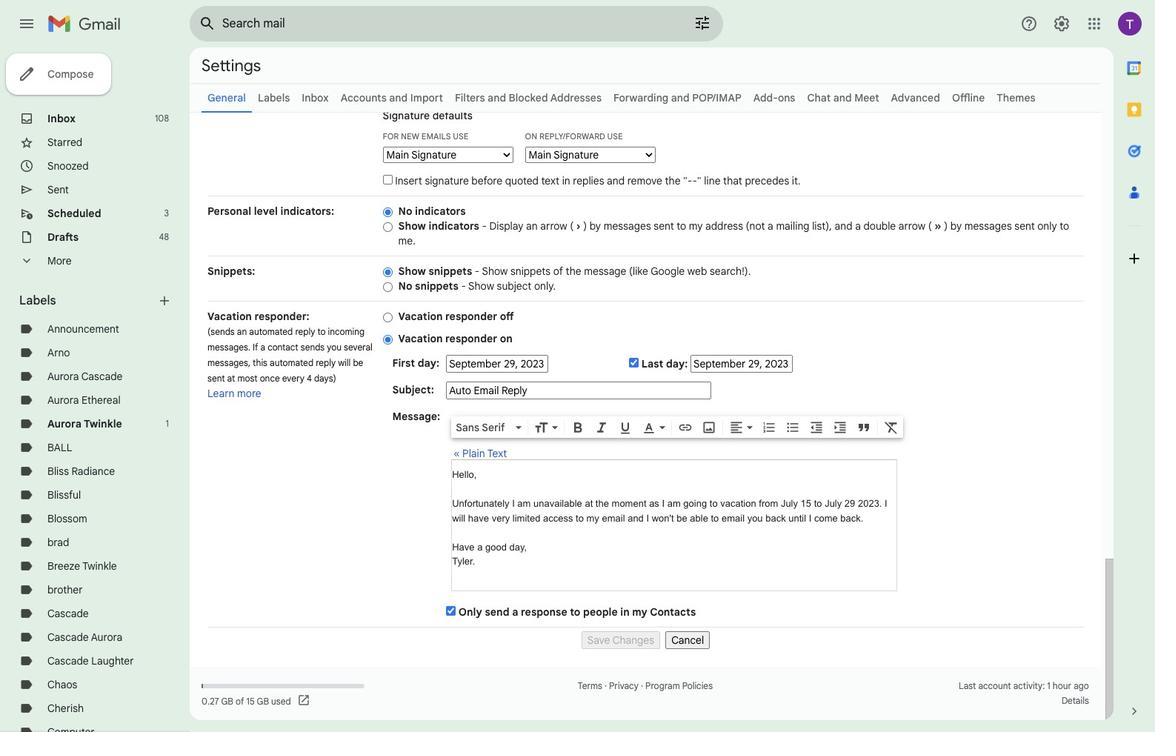 Task type: locate. For each thing, give the bounding box(es) containing it.
Subject text field
[[446, 382, 712, 400]]

0 horizontal spatial reply
[[295, 326, 315, 337]]

0 vertical spatial inbox
[[302, 91, 329, 105]]

email down moment
[[602, 513, 625, 524]]

1 horizontal spatial (
[[929, 219, 933, 233]]

inbox right labels link on the top of the page
[[302, 91, 329, 105]]

1 vertical spatial no
[[399, 280, 413, 293]]

only send a response to people in my contacts
[[459, 606, 696, 619]]

once
[[260, 373, 280, 384]]

incoming
[[328, 326, 365, 337]]

day: right first
[[418, 357, 440, 370]]

am up won't
[[668, 498, 681, 509]]

1 horizontal spatial last
[[959, 681, 977, 692]]

vacation for vacation responder off
[[399, 310, 443, 323]]

responder for off
[[446, 310, 498, 323]]

to inside ) by messages sent only to me.
[[1060, 219, 1070, 233]]

0 vertical spatial in
[[562, 174, 571, 188]]

accounts and import link
[[341, 91, 443, 105]]

twinkle for aurora twinkle
[[84, 417, 122, 431]]

aurora up ball
[[47, 417, 82, 431]]

vacation right vacation responder off radio
[[399, 310, 443, 323]]

last right fixed end date option
[[642, 357, 664, 371]]

july up come
[[825, 498, 842, 509]]

0 horizontal spatial will
[[338, 357, 351, 368]]

0 horizontal spatial july
[[781, 498, 799, 509]]

0 horizontal spatial by
[[590, 219, 601, 233]]

arrow left ›
[[541, 219, 568, 233]]

forwarding and pop/imap link
[[614, 91, 742, 105]]

show indicators -
[[399, 219, 490, 233]]

0 horizontal spatial sent
[[208, 373, 225, 384]]

on
[[525, 131, 538, 142]]

labels for labels link on the top of the page
[[258, 91, 290, 105]]

1 horizontal spatial of
[[554, 265, 563, 278]]

tyler.
[[452, 556, 475, 567]]

a left good
[[478, 542, 483, 553]]

july up until
[[781, 498, 799, 509]]

0 vertical spatial no
[[399, 205, 413, 218]]

2 responder from the top
[[446, 332, 498, 346]]

a inside vacation responder: (sends an automated reply to incoming messages. if a contact sends you several messages, this automated reply will be sent at most once every 4 days) learn more
[[261, 342, 265, 353]]

indicators up show indicators - on the top left
[[415, 205, 466, 218]]

to right the going
[[710, 498, 718, 509]]

None search field
[[190, 6, 724, 42]]

responder down vacation responder off
[[446, 332, 498, 346]]

footer
[[190, 679, 1102, 709]]

vacation for vacation responder on
[[399, 332, 443, 346]]

last
[[642, 357, 664, 371], [959, 681, 977, 692]]

1 vertical spatial at
[[585, 498, 593, 509]]

forwarding and pop/imap
[[614, 91, 742, 105]]

you down incoming
[[327, 342, 342, 353]]

- up no snippets - show subject only.
[[475, 265, 480, 278]]

1 vertical spatial last
[[959, 681, 977, 692]]

automated
[[249, 326, 293, 337], [270, 357, 314, 368]]

aurora for aurora ethereal
[[47, 394, 79, 407]]

of right 0.27
[[236, 696, 244, 707]]

1 vertical spatial the
[[566, 265, 582, 278]]

display
[[490, 219, 524, 233]]

1 vertical spatial you
[[748, 513, 763, 524]]

blossom
[[47, 512, 87, 526]]

it.
[[792, 174, 801, 188]]

2 ( from the left
[[929, 219, 933, 233]]

automated down responder: at the left of page
[[249, 326, 293, 337]]

at up learn more link
[[227, 373, 235, 384]]

settings image
[[1054, 15, 1071, 33]]

cascade up ethereal
[[81, 370, 123, 383]]

and
[[390, 91, 408, 105], [488, 91, 506, 105], [672, 91, 690, 105], [834, 91, 852, 105], [607, 174, 625, 188], [835, 219, 853, 233], [628, 513, 644, 524]]

2 ) from the left
[[945, 219, 948, 233]]

will
[[338, 357, 351, 368], [452, 513, 466, 524]]

) inside ) by messages sent only to me.
[[945, 219, 948, 233]]

to up "sends"
[[318, 326, 326, 337]]

1 horizontal spatial ·
[[641, 681, 644, 692]]

twinkle down ethereal
[[84, 417, 122, 431]]

1 horizontal spatial by
[[951, 219, 962, 233]]

last for last account activity: 1 hour ago details
[[959, 681, 977, 692]]

- for display an arrow (
[[482, 219, 487, 233]]

0 horizontal spatial messages
[[604, 219, 652, 233]]

an
[[526, 219, 538, 233], [237, 326, 247, 337]]

2 no from the top
[[399, 280, 413, 293]]

only.
[[535, 280, 556, 293]]

1 vertical spatial be
[[677, 513, 688, 524]]

0 horizontal spatial use
[[453, 131, 469, 142]]

cascade link
[[47, 607, 89, 621]]

hour
[[1053, 681, 1072, 692]]

labels inside labels navigation
[[19, 294, 56, 308]]

inbox up starred link
[[47, 112, 76, 125]]

2023.
[[859, 498, 883, 509]]

at right "unavailable"
[[585, 498, 593, 509]]

brad
[[47, 536, 69, 549]]

· right the 'privacy' link
[[641, 681, 644, 692]]

numbered list ‪(⌘⇧7)‬ image
[[762, 420, 777, 435]]

gb left used
[[257, 696, 269, 707]]

1 vertical spatial my
[[587, 513, 600, 524]]

no for no snippets - show subject only.
[[399, 280, 413, 293]]

you inside unfortunately i am unavailable at the moment as i am going to vacation from july 15 to july 29 2023. i will have very limited access to my email and i won't be able to email you back until i come back.
[[748, 513, 763, 524]]

First day: text field
[[446, 355, 549, 373]]

) right »
[[945, 219, 948, 233]]

aurora up laughter
[[91, 631, 123, 644]]

sent up learn
[[208, 373, 225, 384]]

at
[[227, 373, 235, 384], [585, 498, 593, 509]]

vacation for vacation responder: (sends an automated reply to incoming messages. if a contact sends you several messages, this automated reply will be sent at most once every 4 days) learn more
[[208, 310, 252, 323]]

aurora twinkle link
[[47, 417, 122, 431]]

1
[[166, 418, 169, 429], [1048, 681, 1051, 692]]

0 vertical spatial responder
[[446, 310, 498, 323]]

search mail image
[[194, 10, 221, 37]]

2 by from the left
[[951, 219, 962, 233]]

1 horizontal spatial an
[[526, 219, 538, 233]]

snippets up no snippets - show subject only.
[[429, 265, 472, 278]]

snippets up vacation responder off
[[415, 280, 459, 293]]

labels link
[[258, 91, 290, 105]]

0.27 gb of 15 gb used
[[202, 696, 291, 707]]

0 vertical spatial indicators
[[415, 205, 466, 218]]

arrow left »
[[899, 219, 926, 233]]

1 vertical spatial indicators
[[429, 219, 480, 233]]

and right chat on the top right of the page
[[834, 91, 852, 105]]

( left »
[[929, 219, 933, 233]]

2 horizontal spatial sent
[[1015, 219, 1036, 233]]

be down several
[[353, 357, 364, 368]]

2 vertical spatial the
[[596, 498, 609, 509]]

i
[[512, 498, 515, 509], [662, 498, 665, 509], [885, 498, 888, 509], [647, 513, 650, 524], [809, 513, 812, 524]]

email
[[602, 513, 625, 524], [722, 513, 745, 524]]

0 horizontal spatial am
[[518, 498, 531, 509]]

learn
[[208, 387, 235, 400]]

pop/imap
[[693, 91, 742, 105]]

1 ) from the left
[[584, 219, 587, 233]]

i right 2023.
[[885, 498, 888, 509]]

day: right fixed end date option
[[666, 357, 688, 371]]

show
[[399, 219, 426, 233], [399, 265, 426, 278], [482, 265, 508, 278], [469, 280, 495, 293]]

0 horizontal spatial last
[[642, 357, 664, 371]]

- up vacation responder off
[[462, 280, 466, 293]]

vacation inside vacation responder: (sends an automated reply to incoming messages. if a contact sends you several messages, this automated reply will be sent at most once every 4 days) learn more
[[208, 310, 252, 323]]

sent inside ) by messages sent only to me.
[[1015, 219, 1036, 233]]

1 horizontal spatial 15
[[801, 498, 812, 509]]

0 horizontal spatial my
[[587, 513, 600, 524]]

1 horizontal spatial arrow
[[899, 219, 926, 233]]

0 vertical spatial my
[[689, 219, 703, 233]]

sent up google
[[654, 219, 674, 233]]

inbox link right labels link on the top of the page
[[302, 91, 329, 105]]

- for show snippets of the message (like google web search!).
[[475, 265, 480, 278]]

new
[[401, 131, 420, 142]]

1 horizontal spatial 1
[[1048, 681, 1051, 692]]

responder for on
[[446, 332, 498, 346]]

search!).
[[710, 265, 751, 278]]

i left won't
[[647, 513, 650, 524]]

will left 'have'
[[452, 513, 466, 524]]

if
[[253, 342, 258, 353]]

my left address
[[689, 219, 703, 233]]

an inside vacation responder: (sends an automated reply to incoming messages. if a contact sends you several messages, this automated reply will be sent at most once every 4 days) learn more
[[237, 326, 247, 337]]

aurora up aurora twinkle link
[[47, 394, 79, 407]]

1 horizontal spatial the
[[596, 498, 609, 509]]

to right only
[[1060, 219, 1070, 233]]

snippets for show subject only.
[[415, 280, 459, 293]]

by right ›
[[590, 219, 601, 233]]

0 horizontal spatial inbox
[[47, 112, 76, 125]]

sent
[[654, 219, 674, 233], [1015, 219, 1036, 233], [208, 373, 225, 384]]

108
[[155, 113, 169, 124]]

1 am from the left
[[518, 498, 531, 509]]

moment
[[612, 498, 647, 509]]

messages up (like
[[604, 219, 652, 233]]

1 by from the left
[[590, 219, 601, 233]]

radiance
[[72, 465, 115, 478]]

1 vertical spatial automated
[[270, 357, 314, 368]]

reply up days)
[[316, 357, 336, 368]]

cascade for cascade aurora
[[47, 631, 89, 644]]

day,
[[510, 542, 527, 553]]

only
[[459, 606, 483, 619]]

1 horizontal spatial july
[[825, 498, 842, 509]]

1 responder from the top
[[446, 310, 498, 323]]

"
[[698, 174, 702, 188]]

1 messages from the left
[[604, 219, 652, 233]]

1 horizontal spatial )
[[945, 219, 948, 233]]

0 horizontal spatial 1
[[166, 418, 169, 429]]

scheduled link
[[47, 207, 101, 220]]

contact
[[268, 342, 299, 353]]

insert
[[395, 174, 422, 188]]

bold ‪(⌘b)‬ image
[[571, 420, 586, 435]]

labels right general link
[[258, 91, 290, 105]]

15 left used
[[246, 696, 255, 707]]

reply up "sends"
[[295, 326, 315, 337]]

replies
[[573, 174, 605, 188]]

my right the access at the bottom
[[587, 513, 600, 524]]

reply/forward
[[540, 131, 606, 142]]

( left ›
[[570, 219, 574, 233]]

aurora for aurora twinkle
[[47, 417, 82, 431]]

of up only.
[[554, 265, 563, 278]]

only
[[1038, 219, 1058, 233]]

the inside unfortunately i am unavailable at the moment as i am going to vacation from july 15 to july 29 2023. i will have very limited access to my email and i won't be able to email you back until i come back.
[[596, 498, 609, 509]]

1 horizontal spatial reply
[[316, 357, 336, 368]]

0 horizontal spatial day:
[[418, 357, 440, 370]]

0 vertical spatial an
[[526, 219, 538, 233]]

link ‪(⌘k)‬ image
[[679, 420, 693, 435]]

15 inside footer
[[246, 696, 255, 707]]

a right if in the left of the page
[[261, 342, 265, 353]]

1 vertical spatial 1
[[1048, 681, 1051, 692]]

1 vertical spatial labels
[[19, 294, 56, 308]]

1 horizontal spatial at
[[585, 498, 593, 509]]

my
[[689, 219, 703, 233], [587, 513, 600, 524], [633, 606, 648, 619]]

no right no snippets option
[[399, 280, 413, 293]]

gmail image
[[47, 9, 128, 39]]

1 no from the top
[[399, 205, 413, 218]]

messages right »
[[965, 219, 1013, 233]]

0 vertical spatial 1
[[166, 418, 169, 429]]

hello,
[[452, 469, 477, 480]]

1 horizontal spatial will
[[452, 513, 466, 524]]

themes
[[997, 91, 1036, 105]]

navigation
[[208, 628, 1085, 649]]

brother link
[[47, 584, 83, 597]]

no right no indicators option on the top of the page
[[399, 205, 413, 218]]

labels
[[258, 91, 290, 105], [19, 294, 56, 308]]

1 vertical spatial 15
[[246, 696, 255, 707]]

a right send
[[512, 606, 519, 619]]

show left the subject in the top left of the page
[[469, 280, 495, 293]]

0 vertical spatial last
[[642, 357, 664, 371]]

use right reply/forward
[[608, 131, 623, 142]]

- for show subject only.
[[462, 280, 466, 293]]

labels down more
[[19, 294, 56, 308]]

1 horizontal spatial be
[[677, 513, 688, 524]]

quote ‪(⌘⇧9)‬ image
[[857, 420, 872, 435]]

cascade up chaos link
[[47, 655, 89, 668]]

- left display
[[482, 219, 487, 233]]

privacy link
[[610, 681, 639, 692]]

indicators for show
[[429, 219, 480, 233]]

1 horizontal spatial inbox
[[302, 91, 329, 105]]

last left account
[[959, 681, 977, 692]]

0 horizontal spatial the
[[566, 265, 582, 278]]

address
[[706, 219, 744, 233]]

0 vertical spatial at
[[227, 373, 235, 384]]

responder up vacation responder on
[[446, 310, 498, 323]]

0 horizontal spatial email
[[602, 513, 625, 524]]

indicators:
[[281, 205, 334, 218]]

program
[[646, 681, 680, 692]]

None checkbox
[[383, 175, 393, 185]]

2 horizontal spatial the
[[665, 174, 681, 188]]

0 horizontal spatial you
[[327, 342, 342, 353]]

0 vertical spatial 15
[[801, 498, 812, 509]]

indent more ‪(⌘])‬ image
[[834, 420, 848, 435]]

show right show snippets radio
[[399, 265, 426, 278]]

1 vertical spatial an
[[237, 326, 247, 337]]

0 horizontal spatial ·
[[605, 681, 607, 692]]

1 horizontal spatial sent
[[654, 219, 674, 233]]

1 vertical spatial inbox
[[47, 112, 76, 125]]

vacation up first day:
[[399, 332, 443, 346]]

1 horizontal spatial messages
[[965, 219, 1013, 233]]

2 vertical spatial my
[[633, 606, 648, 619]]

messages.
[[208, 342, 251, 353]]

blissful
[[47, 489, 81, 502]]

0 horizontal spatial 15
[[246, 696, 255, 707]]

be left able on the bottom right of page
[[677, 513, 688, 524]]

labels for labels heading
[[19, 294, 56, 308]]

· right terms
[[605, 681, 607, 692]]

policies
[[683, 681, 713, 692]]

use down defaults
[[453, 131, 469, 142]]

serif
[[482, 421, 505, 434]]

and down moment
[[628, 513, 644, 524]]

0 vertical spatial will
[[338, 357, 351, 368]]

0 horizontal spatial arrow
[[541, 219, 568, 233]]

sans serif
[[456, 421, 505, 434]]

1 horizontal spatial email
[[722, 513, 745, 524]]

to left the people
[[570, 606, 581, 619]]

and right filters
[[488, 91, 506, 105]]

2 messages from the left
[[965, 219, 1013, 233]]

the left "-
[[665, 174, 681, 188]]

0 horizontal spatial inbox link
[[47, 112, 76, 125]]

- left line
[[693, 174, 698, 188]]

first
[[393, 357, 415, 370]]

breeze twinkle link
[[47, 560, 117, 573]]

0 vertical spatial be
[[353, 357, 364, 368]]

my up changes
[[633, 606, 648, 619]]

line
[[705, 174, 721, 188]]

0 horizontal spatial )
[[584, 219, 587, 233]]

1 vertical spatial responder
[[446, 332, 498, 346]]

1 vertical spatial twinkle
[[82, 560, 117, 573]]

snippets:
[[208, 265, 255, 278]]

1 inside last account activity: 1 hour ago details
[[1048, 681, 1051, 692]]

2 horizontal spatial my
[[689, 219, 703, 233]]

will down several
[[338, 357, 351, 368]]

responder
[[446, 310, 498, 323], [446, 332, 498, 346]]

save changes
[[588, 634, 655, 647]]

main menu image
[[18, 15, 36, 33]]

1 vertical spatial in
[[621, 606, 630, 619]]

aurora down the arno
[[47, 370, 79, 383]]

1 horizontal spatial you
[[748, 513, 763, 524]]

1 vertical spatial will
[[452, 513, 466, 524]]

0 horizontal spatial gb
[[221, 696, 234, 707]]

1 horizontal spatial am
[[668, 498, 681, 509]]

sent left only
[[1015, 219, 1036, 233]]

my inside unfortunately i am unavailable at the moment as i am going to vacation from july 15 to july 29 2023. i will have very limited access to my email and i won't be able to email you back until i come back.
[[587, 513, 600, 524]]

changes
[[613, 634, 655, 647]]

message:
[[393, 410, 441, 423]]

cascade down cascade link at the bottom left of page
[[47, 631, 89, 644]]

1 horizontal spatial use
[[608, 131, 623, 142]]

forwarding
[[614, 91, 669, 105]]

0 horizontal spatial of
[[236, 696, 244, 707]]

inbox link up starred link
[[47, 112, 76, 125]]

(not
[[746, 219, 766, 233]]

more button
[[0, 249, 178, 273]]

1 horizontal spatial inbox link
[[302, 91, 329, 105]]

15 up until
[[801, 498, 812, 509]]

a
[[768, 219, 774, 233], [856, 219, 861, 233], [261, 342, 265, 353], [478, 542, 483, 553], [512, 606, 519, 619]]

advanced search options image
[[688, 8, 718, 38]]

inbox inside labels navigation
[[47, 112, 76, 125]]

1 horizontal spatial labels
[[258, 91, 290, 105]]

use
[[453, 131, 469, 142], [608, 131, 623, 142]]

email down vacation
[[722, 513, 745, 524]]

0 horizontal spatial be
[[353, 357, 364, 368]]

until
[[789, 513, 807, 524]]

tab list
[[1114, 47, 1156, 679]]

no
[[399, 205, 413, 218], [399, 280, 413, 293]]

navigation containing save changes
[[208, 628, 1085, 649]]

0 vertical spatial labels
[[258, 91, 290, 105]]

cascade down brother
[[47, 607, 89, 621]]

1 horizontal spatial in
[[621, 606, 630, 619]]

snoozed
[[47, 159, 89, 173]]

cascade laughter
[[47, 655, 134, 668]]

) right ›
[[584, 219, 587, 233]]

and right list),
[[835, 219, 853, 233]]

by inside ) by messages sent only to me.
[[951, 219, 962, 233]]

0 horizontal spatial at
[[227, 373, 235, 384]]

twinkle right breeze
[[82, 560, 117, 573]]

last inside last account activity: 1 hour ago details
[[959, 681, 977, 692]]

be inside vacation responder: (sends an automated reply to incoming messages. if a contact sends you several messages, this automated reply will be sent at most once every 4 days) learn more
[[353, 357, 364, 368]]

Vacation responder off radio
[[383, 312, 393, 323]]

0 horizontal spatial an
[[237, 326, 247, 337]]

0 vertical spatial you
[[327, 342, 342, 353]]

1 arrow from the left
[[541, 219, 568, 233]]

0 horizontal spatial labels
[[19, 294, 56, 308]]

twinkle for breeze twinkle
[[82, 560, 117, 573]]

the left "message"
[[566, 265, 582, 278]]

vacation up (sends
[[208, 310, 252, 323]]

No indicators radio
[[383, 207, 393, 218]]

footer containing terms
[[190, 679, 1102, 709]]



Task type: describe. For each thing, give the bounding box(es) containing it.
sent inside vacation responder: (sends an automated reply to incoming messages. if a contact sends you several messages, this automated reply will be sent at most once every 4 days) learn more
[[208, 373, 225, 384]]

at inside vacation responder: (sends an automated reply to incoming messages. if a contact sends you several messages, this automated reply will be sent at most once every 4 days) learn more
[[227, 373, 235, 384]]

vacation
[[721, 498, 757, 509]]

2 am from the left
[[668, 498, 681, 509]]

vacation responder: (sends an automated reply to incoming messages. if a contact sends you several messages, this automated reply will be sent at most once every 4 days) learn more
[[208, 310, 373, 400]]

1 july from the left
[[781, 498, 799, 509]]

Show indicators radio
[[383, 222, 393, 233]]

ethereal
[[82, 394, 121, 407]]

to right the access at the bottom
[[576, 513, 584, 524]]

indicators for no
[[415, 205, 466, 218]]

signature defaults
[[383, 109, 473, 122]]

a left double
[[856, 219, 861, 233]]

show up no snippets - show subject only.
[[482, 265, 508, 278]]

cascade for cascade laughter
[[47, 655, 89, 668]]

bliss radiance link
[[47, 465, 115, 478]]

several
[[344, 342, 373, 353]]

labels heading
[[19, 294, 157, 308]]

i right as
[[662, 498, 665, 509]]

chat and meet link
[[808, 91, 880, 105]]

and up the signature
[[390, 91, 408, 105]]

filters and blocked addresses
[[455, 91, 602, 105]]

will inside vacation responder: (sends an automated reply to incoming messages. if a contact sends you several messages, this automated reply will be sent at most once every 4 days) learn more
[[338, 357, 351, 368]]

Search mail text field
[[222, 16, 652, 31]]

blissful link
[[47, 489, 81, 502]]

chat and meet
[[808, 91, 880, 105]]

»
[[935, 219, 942, 233]]

sans serif option
[[453, 420, 513, 435]]

i up limited
[[512, 498, 515, 509]]

snippets for show snippets of the message (like google web search!).
[[429, 265, 472, 278]]

aurora ethereal link
[[47, 394, 121, 407]]

will inside unfortunately i am unavailable at the moment as i am going to vacation from july 15 to july 29 2023. i will have very limited access to my email and i won't be able to email you back until i come back.
[[452, 513, 466, 524]]

personal
[[208, 205, 251, 218]]

and inside unfortunately i am unavailable at the moment as i am going to vacation from july 15 to july 29 2023. i will have very limited access to my email and i won't be able to email you back until i come back.
[[628, 513, 644, 524]]

1 vertical spatial inbox link
[[47, 112, 76, 125]]

0 vertical spatial inbox link
[[302, 91, 329, 105]]

no indicators
[[399, 205, 466, 218]]

a right (not
[[768, 219, 774, 233]]

ons
[[778, 91, 796, 105]]

limited
[[513, 513, 541, 524]]

2 gb from the left
[[257, 696, 269, 707]]

No snippets radio
[[383, 282, 393, 293]]

last for last day:
[[642, 357, 664, 371]]

2 july from the left
[[825, 498, 842, 509]]

follow link to manage storage image
[[297, 694, 312, 709]]

brad link
[[47, 536, 69, 549]]

0 vertical spatial the
[[665, 174, 681, 188]]

0 horizontal spatial in
[[562, 174, 571, 188]]

48
[[159, 231, 169, 242]]

you inside vacation responder: (sends an automated reply to incoming messages. if a contact sends you several messages, this automated reply will be sent at most once every 4 days) learn more
[[327, 342, 342, 353]]

messages inside ) by messages sent only to me.
[[965, 219, 1013, 233]]

have
[[452, 542, 475, 553]]

0 vertical spatial of
[[554, 265, 563, 278]]

advanced
[[892, 91, 941, 105]]

no for no indicators
[[399, 205, 413, 218]]

import
[[411, 91, 443, 105]]

snippets up only.
[[511, 265, 551, 278]]

cancel
[[672, 634, 705, 647]]

ball link
[[47, 441, 72, 454]]

to left address
[[677, 219, 687, 233]]

1 horizontal spatial my
[[633, 606, 648, 619]]

add-ons link
[[754, 91, 796, 105]]

1 vertical spatial of
[[236, 696, 244, 707]]

sent link
[[47, 183, 69, 196]]

blocked
[[509, 91, 548, 105]]

1 · from the left
[[605, 681, 607, 692]]

2 email from the left
[[722, 513, 745, 524]]

cascade for cascade link at the bottom left of page
[[47, 607, 89, 621]]

a inside have a good day, tyler.
[[478, 542, 483, 553]]

i right until
[[809, 513, 812, 524]]

aurora cascade link
[[47, 370, 123, 383]]

aurora for aurora cascade
[[47, 370, 79, 383]]

people
[[584, 606, 618, 619]]

themes link
[[997, 91, 1036, 105]]

announcement
[[47, 323, 119, 336]]

send
[[485, 606, 510, 619]]

laughter
[[91, 655, 134, 668]]

remove formatting ‪(⌘\)‬ image
[[885, 420, 899, 435]]

on reply/forward use
[[525, 131, 623, 142]]

day: for last day:
[[666, 357, 688, 371]]

snoozed link
[[47, 159, 89, 173]]

Last day: checkbox
[[630, 358, 639, 368]]

me.
[[399, 234, 416, 248]]

show up me.
[[399, 219, 426, 233]]

terms link
[[578, 681, 603, 692]]

to right able on the bottom right of page
[[711, 513, 719, 524]]

terms
[[578, 681, 603, 692]]

remove
[[628, 174, 663, 188]]

sent
[[47, 183, 69, 196]]

going
[[684, 498, 707, 509]]

underline ‪(⌘u)‬ image
[[618, 421, 633, 436]]

signature
[[425, 174, 469, 188]]

Show snippets radio
[[383, 267, 393, 278]]

message
[[584, 265, 627, 278]]

chat
[[808, 91, 831, 105]]

save changes button
[[582, 632, 661, 649]]

back
[[766, 513, 786, 524]]

arno link
[[47, 346, 70, 360]]

scheduled
[[47, 207, 101, 220]]

2 use from the left
[[608, 131, 623, 142]]

emails
[[422, 131, 451, 142]]

add-
[[754, 91, 778, 105]]

level
[[254, 205, 278, 218]]

formatting options toolbar
[[452, 417, 904, 438]]

this
[[253, 357, 268, 368]]

1 inside labels navigation
[[166, 418, 169, 429]]

bliss
[[47, 465, 69, 478]]

won't
[[652, 513, 674, 524]]

display an arrow ( › ) by messages sent to my address (not a mailing list), and a double arrow ( »
[[490, 219, 942, 233]]

and left pop/imap
[[672, 91, 690, 105]]

1 vertical spatial reply
[[316, 357, 336, 368]]

insert image image
[[702, 420, 717, 435]]

indent less ‪(⌘[)‬ image
[[810, 420, 825, 435]]

0.27
[[202, 696, 219, 707]]

Vacation responder on radio
[[383, 334, 393, 345]]

and right replies
[[607, 174, 625, 188]]

personal level indicators:
[[208, 205, 334, 218]]

last day:
[[642, 357, 688, 371]]

breeze twinkle
[[47, 560, 117, 573]]

1 ( from the left
[[570, 219, 574, 233]]

bulleted list ‪(⌘⇧8)‬ image
[[786, 420, 801, 435]]

meet
[[855, 91, 880, 105]]

more
[[237, 387, 261, 400]]

filters and blocked addresses link
[[455, 91, 602, 105]]

(like
[[629, 265, 649, 278]]

ago
[[1074, 681, 1090, 692]]

(sends
[[208, 326, 235, 337]]

signature
[[383, 109, 430, 122]]

settings
[[202, 55, 261, 75]]

2 arrow from the left
[[899, 219, 926, 233]]

starred
[[47, 136, 82, 149]]

at inside unfortunately i am unavailable at the moment as i am going to vacation from july 15 to july 29 2023. i will have very limited access to my email and i won't be able to email you back until i come back.
[[585, 498, 593, 509]]

days)
[[314, 373, 336, 384]]

come
[[815, 513, 838, 524]]

1 use from the left
[[453, 131, 469, 142]]

to inside vacation responder: (sends an automated reply to incoming messages. if a contact sends you several messages, this automated reply will be sent at most once every 4 days) learn more
[[318, 326, 326, 337]]

Only send a response to people in my Contacts checkbox
[[446, 606, 456, 616]]

very
[[492, 513, 510, 524]]

day: for first day:
[[418, 357, 440, 370]]

starred link
[[47, 136, 82, 149]]

to up come
[[815, 498, 823, 509]]

drafts link
[[47, 231, 79, 244]]

chaos link
[[47, 678, 77, 692]]

1 gb from the left
[[221, 696, 234, 707]]

15 inside unfortunately i am unavailable at the moment as i am going to vacation from july 15 to july 29 2023. i will have very limited access to my email and i won't be able to email you back until i come back.
[[801, 498, 812, 509]]

terms · privacy · program policies
[[578, 681, 713, 692]]

accounts and import
[[341, 91, 443, 105]]

labels navigation
[[0, 47, 190, 733]]

1 email from the left
[[602, 513, 625, 524]]

0 vertical spatial automated
[[249, 326, 293, 337]]

Vacation responder text field
[[452, 468, 897, 584]]

support image
[[1021, 15, 1039, 33]]

be inside unfortunately i am unavailable at the moment as i am going to vacation from july 15 to july 29 2023. i will have very limited access to my email and i won't be able to email you back until i come back.
[[677, 513, 688, 524]]

double
[[864, 219, 897, 233]]

unavailable
[[534, 498, 583, 509]]

breeze
[[47, 560, 80, 573]]

2 · from the left
[[641, 681, 644, 692]]

0 vertical spatial reply
[[295, 326, 315, 337]]

compose
[[47, 67, 94, 81]]

italic ‪(⌘i)‬ image
[[595, 420, 610, 435]]

precedes
[[745, 174, 790, 188]]

Last day: text field
[[691, 355, 793, 373]]

access
[[543, 513, 573, 524]]



Task type: vqa. For each thing, say whether or not it's contained in the screenshot.
the Twinkle for Aurora Twinkle
yes



